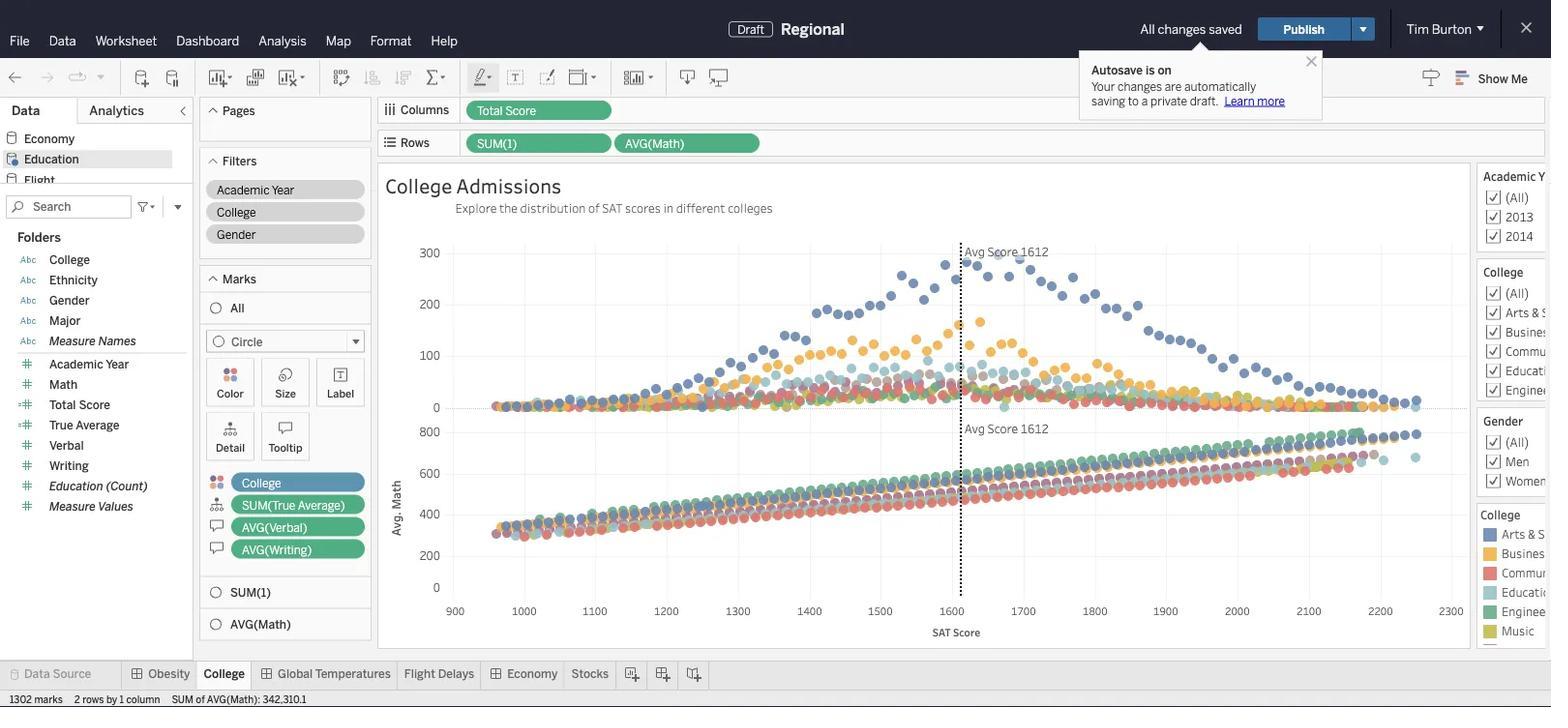 Task type: describe. For each thing, give the bounding box(es) containing it.
learn more link
[[1219, 94, 1286, 108]]

stocks
[[571, 667, 609, 681]]

sat
[[602, 200, 623, 216]]

2013 checkbox
[[1484, 207, 1552, 227]]

(all) checkbox for men
[[1484, 433, 1552, 452]]

column
[[126, 694, 160, 706]]

label
[[327, 387, 354, 400]]

saving
[[1092, 94, 1126, 108]]

educatio link
[[1506, 362, 1552, 378]]

2
[[74, 694, 80, 706]]

2014
[[1506, 228, 1534, 244]]

help
[[431, 33, 458, 48]]

public
[[1502, 643, 1536, 659]]

1 horizontal spatial academic
[[217, 183, 270, 197]]

2014 checkbox
[[1484, 227, 1552, 246]]

a
[[1142, 94, 1148, 108]]

(all) checkbox for arts & sc
[[1484, 284, 1552, 303]]

college down filters
[[217, 206, 256, 220]]

sum
[[172, 694, 194, 706]]

flight delays
[[404, 667, 474, 681]]

format workbook image
[[537, 68, 557, 88]]

& for sci
[[1528, 527, 1536, 543]]

Business checkbox
[[1484, 322, 1552, 342]]

communi
[[1502, 565, 1552, 581]]

(all) link for men
[[1506, 434, 1530, 450]]

avg(math):
[[207, 694, 260, 706]]

swap rows and columns image
[[332, 68, 351, 88]]

your changes are automatically saving to a private draft.
[[1092, 80, 1257, 108]]

342,310.1
[[263, 694, 306, 706]]

sort ascending image
[[363, 68, 382, 88]]

names
[[98, 334, 136, 348]]

arts & sc link
[[1506, 304, 1552, 320]]

0 horizontal spatial academic
[[49, 357, 103, 371]]

sc
[[1543, 304, 1552, 320]]

education (count)
[[49, 479, 148, 493]]

(all) for arts & sc
[[1506, 285, 1530, 301]]

list box for gender
[[1484, 452, 1552, 491]]

show/hide cards image
[[623, 68, 654, 88]]

academic ye
[[1484, 168, 1552, 184]]

1302 marks
[[10, 694, 63, 706]]

1 vertical spatial sum(1)
[[230, 586, 271, 600]]

regional
[[781, 20, 845, 38]]

math
[[49, 378, 78, 392]]

learn more
[[1225, 94, 1286, 108]]

marks
[[34, 694, 63, 706]]

arts & sci option
[[1481, 526, 1552, 545]]

columns
[[401, 103, 449, 117]]

1 vertical spatial education
[[49, 479, 103, 493]]

all changes saved
[[1141, 21, 1243, 37]]

different
[[676, 200, 726, 216]]

changes for all
[[1158, 21, 1206, 37]]

autosave
[[1092, 63, 1143, 77]]

educatio
[[1506, 362, 1552, 378]]

sum(true average)
[[242, 498, 345, 513]]

global
[[278, 667, 313, 681]]

Engineer checkbox
[[1484, 380, 1552, 400]]

autosave is on
[[1092, 63, 1172, 77]]

0 vertical spatial data
[[49, 33, 76, 48]]

2 rows by 1 column
[[74, 694, 160, 706]]

0 vertical spatial sum(1)
[[477, 137, 517, 151]]

1 horizontal spatial score
[[505, 104, 536, 118]]

filters
[[223, 154, 257, 168]]

Search text field
[[6, 195, 132, 219]]

music option
[[1481, 622, 1552, 642]]

marks. press enter to open the view data window.. use arrow keys to navigate data visualization elements. image
[[446, 243, 1467, 598]]

data source
[[24, 667, 91, 681]]

avg(verbal)
[[242, 521, 307, 535]]

detail
[[216, 441, 245, 454]]

new data source image
[[133, 68, 152, 88]]

0 horizontal spatial economy
[[24, 132, 75, 146]]

all for all
[[230, 301, 244, 315]]

show me
[[1479, 71, 1528, 85]]

analysis
[[259, 33, 307, 48]]

Educatio checkbox
[[1484, 361, 1552, 380]]

draft
[[738, 22, 765, 36]]

arts for arts & sc
[[1506, 304, 1530, 320]]

burton
[[1432, 21, 1472, 37]]

(all) for 2013
[[1506, 189, 1530, 205]]

business link
[[1506, 324, 1552, 340]]

rows
[[83, 694, 104, 706]]

2 vertical spatial data
[[24, 667, 50, 681]]

learn
[[1225, 94, 1255, 108]]

show mark labels image
[[506, 68, 526, 88]]

temperatures
[[315, 667, 391, 681]]

clear sheet image
[[277, 68, 308, 88]]

private
[[1151, 94, 1188, 108]]

education option
[[1481, 584, 1552, 603]]

flight for flight
[[24, 173, 55, 187]]

open and edit this workbook in tableau desktop image
[[710, 68, 729, 88]]

your
[[1092, 80, 1115, 94]]

redo image
[[37, 68, 56, 88]]

all for all changes saved
[[1141, 21, 1155, 37]]

data guide image
[[1423, 68, 1442, 87]]

1 vertical spatial year
[[106, 357, 129, 371]]

true
[[49, 418, 73, 432]]

tim burton
[[1407, 21, 1472, 37]]

arts & sci
[[1502, 527, 1552, 543]]

Arts & Sc checkbox
[[1484, 303, 1552, 322]]

commun link
[[1506, 343, 1552, 359]]

admissions
[[457, 172, 562, 199]]

file
[[10, 33, 30, 48]]

rows
[[401, 136, 430, 150]]

Commun checkbox
[[1484, 342, 1552, 361]]

college admissions explore the distribution of sat scores in different colleges
[[385, 172, 773, 216]]

college down 2014 option
[[1484, 264, 1524, 280]]

1 vertical spatial business
[[1502, 546, 1551, 562]]

2014 link
[[1506, 228, 1534, 244]]

music
[[1502, 623, 1535, 639]]

download image
[[679, 68, 698, 88]]

fit image
[[568, 68, 599, 88]]

color
[[217, 387, 244, 400]]



Task type: locate. For each thing, give the bounding box(es) containing it.
duplicate image
[[246, 68, 265, 88]]

0 vertical spatial flight
[[24, 173, 55, 187]]

1 horizontal spatial year
[[272, 183, 295, 197]]

0 vertical spatial total
[[477, 104, 503, 118]]

list box
[[1484, 207, 1552, 246], [1484, 303, 1552, 458], [1484, 452, 1552, 491]]

0 horizontal spatial flight
[[24, 173, 55, 187]]

arts up the business option
[[1502, 527, 1526, 543]]

0 vertical spatial academic year
[[217, 183, 295, 197]]

men link
[[1506, 453, 1530, 469]]

engineer
[[1506, 382, 1552, 398]]

1
[[120, 694, 124, 706]]

total down highlight image
[[477, 104, 503, 118]]

1 vertical spatial of
[[196, 694, 205, 706]]

engineeri
[[1502, 604, 1552, 620]]

avg(math) up global
[[230, 618, 291, 632]]

0 vertical spatial changes
[[1158, 21, 1206, 37]]

(all) checkbox for 2013
[[1484, 188, 1552, 207]]

by
[[106, 694, 117, 706]]

delays
[[438, 667, 474, 681]]

0 vertical spatial year
[[272, 183, 295, 197]]

(all) link for 2013
[[1506, 189, 1530, 205]]

Men checkbox
[[1484, 452, 1552, 471]]

writing
[[49, 459, 89, 473]]

0 vertical spatial all
[[1141, 21, 1155, 37]]

business down arts & sci
[[1502, 546, 1551, 562]]

highlight image
[[472, 68, 495, 88]]

total score up true average
[[49, 398, 110, 412]]

(all) checkbox up men link
[[1484, 433, 1552, 452]]

gender up marks on the left top of the page
[[217, 228, 256, 242]]

total
[[477, 104, 503, 118], [49, 398, 76, 412]]

total down math
[[49, 398, 76, 412]]

close image
[[1303, 52, 1321, 71]]

(all)
[[1506, 189, 1530, 205], [1506, 285, 1530, 301], [1506, 434, 1530, 450]]

draft.
[[1190, 94, 1219, 108]]

(all) up men link
[[1506, 434, 1530, 450]]

0 vertical spatial arts
[[1506, 304, 1530, 320]]

1 horizontal spatial all
[[1141, 21, 1155, 37]]

flight left delays
[[404, 667, 435, 681]]

0 horizontal spatial academic year
[[49, 357, 129, 371]]

(all) checkbox up 2013 link
[[1484, 188, 1552, 207]]

2 vertical spatial (all) link
[[1506, 434, 1530, 450]]

ethnicity
[[49, 273, 98, 287]]

new worksheet image
[[207, 68, 234, 88]]

public aff
[[1502, 643, 1552, 659]]

women
[[1506, 473, 1547, 489]]

flight
[[24, 173, 55, 187], [404, 667, 435, 681]]

economy
[[24, 132, 75, 146], [507, 667, 558, 681]]

0 vertical spatial score
[[505, 104, 536, 118]]

0 vertical spatial gender
[[217, 228, 256, 242]]

college up 'ethnicity'
[[49, 253, 90, 267]]

sum of avg(math): 342,310.1
[[172, 694, 306, 706]]

2 measure from the top
[[49, 500, 96, 514]]

of right sum
[[196, 694, 205, 706]]

publish button
[[1258, 17, 1351, 41]]

public aff option
[[1481, 642, 1552, 661]]

major
[[49, 314, 81, 328]]

& left sc
[[1532, 304, 1540, 320]]

1 horizontal spatial total score
[[477, 104, 536, 118]]

2 list box from the top
[[1484, 303, 1552, 458]]

2 vertical spatial gender
[[1484, 413, 1524, 429]]

sum(1) down avg(writing)
[[230, 586, 271, 600]]

measure names
[[49, 334, 136, 348]]

1 vertical spatial (all)
[[1506, 285, 1530, 301]]

business inside list box
[[1506, 324, 1552, 340]]

business down arts & sc
[[1506, 324, 1552, 340]]

2 (all) link from the top
[[1506, 285, 1530, 301]]

0 vertical spatial business
[[1506, 324, 1552, 340]]

1 vertical spatial academic year
[[49, 357, 129, 371]]

1 vertical spatial all
[[230, 301, 244, 315]]

of inside college admissions explore the distribution of sat scores in different colleges
[[588, 200, 600, 216]]

2013
[[1506, 209, 1534, 225]]

sum(1) up the admissions
[[477, 137, 517, 151]]

1 (all) checkbox from the top
[[1484, 188, 1552, 207]]

0 horizontal spatial gender
[[49, 294, 90, 308]]

gender down engineer 'checkbox'
[[1484, 413, 1524, 429]]

gender
[[217, 228, 256, 242], [49, 294, 90, 308], [1484, 413, 1524, 429]]

aff
[[1538, 643, 1552, 659]]

0 vertical spatial measure
[[49, 334, 96, 348]]

avg(math)
[[625, 137, 685, 151], [230, 618, 291, 632]]

collapse image
[[177, 106, 189, 117]]

to
[[1128, 94, 1139, 108]]

0 horizontal spatial total score
[[49, 398, 110, 412]]

1 horizontal spatial sum(1)
[[477, 137, 517, 151]]

2 (all) checkbox from the top
[[1484, 284, 1552, 303]]

education down writing
[[49, 479, 103, 493]]

arts
[[1506, 304, 1530, 320], [1502, 527, 1526, 543]]

3 (all) link from the top
[[1506, 434, 1530, 450]]

changes left saved
[[1158, 21, 1206, 37]]

1 (all) link from the top
[[1506, 189, 1530, 205]]

2 horizontal spatial gender
[[1484, 413, 1524, 429]]

is
[[1146, 63, 1155, 77]]

0 vertical spatial of
[[588, 200, 600, 216]]

1 vertical spatial total
[[49, 398, 76, 412]]

measure values
[[49, 500, 133, 514]]

(all) link
[[1506, 189, 1530, 205], [1506, 285, 1530, 301], [1506, 434, 1530, 450]]

all down marks on the left top of the page
[[230, 301, 244, 315]]

0 horizontal spatial score
[[79, 398, 110, 412]]

totals image
[[425, 68, 448, 88]]

0 horizontal spatial replay animation image
[[68, 68, 87, 87]]

flight for flight delays
[[404, 667, 435, 681]]

0 horizontal spatial total
[[49, 398, 76, 412]]

1 vertical spatial avg(math)
[[230, 618, 291, 632]]

(all) checkbox up arts & sc
[[1484, 284, 1552, 303]]

data up 1302 marks
[[24, 667, 50, 681]]

0 horizontal spatial avg(math)
[[230, 618, 291, 632]]

measure down 'education (count)'
[[49, 500, 96, 514]]

tim
[[1407, 21, 1429, 37]]

3 list box from the top
[[1484, 452, 1552, 491]]

1 vertical spatial changes
[[1118, 80, 1163, 94]]

1 horizontal spatial flight
[[404, 667, 435, 681]]

data up the redo image
[[49, 33, 76, 48]]

academic year down measure names
[[49, 357, 129, 371]]

measure for measure values
[[49, 500, 96, 514]]

(All) checkbox
[[1484, 188, 1552, 207], [1484, 284, 1552, 303], [1484, 433, 1552, 452]]

global temperatures
[[278, 667, 391, 681]]

score up the average
[[79, 398, 110, 412]]

total score down show mark labels icon
[[477, 104, 536, 118]]

2 vertical spatial (all)
[[1506, 434, 1530, 450]]

1 horizontal spatial gender
[[217, 228, 256, 242]]

list box containing arts & sc
[[1484, 303, 1552, 458]]

1 vertical spatial arts
[[1502, 527, 1526, 543]]

college up the arts & sci option
[[1481, 507, 1521, 523]]

0 vertical spatial total score
[[477, 104, 536, 118]]

academic up math
[[49, 357, 103, 371]]

arts inside checkbox
[[1506, 304, 1530, 320]]

&
[[1532, 304, 1540, 320], [1528, 527, 1536, 543]]

college up "avg(math):"
[[204, 667, 245, 681]]

economy down the redo image
[[24, 132, 75, 146]]

flight up search text box
[[24, 173, 55, 187]]

source
[[53, 667, 91, 681]]

sum(1)
[[477, 137, 517, 151], [230, 586, 271, 600]]

saved
[[1209, 21, 1243, 37]]

engineeri option
[[1481, 603, 1552, 622]]

changes
[[1158, 21, 1206, 37], [1118, 80, 1163, 94]]

arts for arts & sci
[[1502, 527, 1526, 543]]

(all) link up 2013 link
[[1506, 189, 1530, 205]]

economy left stocks at the bottom left of the page
[[507, 667, 558, 681]]

1 horizontal spatial replay animation image
[[95, 71, 106, 83]]

arts inside option
[[1502, 527, 1526, 543]]

Women checkbox
[[1484, 471, 1552, 491]]

0 vertical spatial (all) link
[[1506, 189, 1530, 205]]

list box for college
[[1484, 303, 1552, 458]]

pages
[[223, 104, 255, 118]]

2 horizontal spatial academic
[[1484, 168, 1536, 184]]

2013 link
[[1506, 209, 1534, 225]]

1 list box from the top
[[1484, 207, 1552, 246]]

college inside college admissions explore the distribution of sat scores in different colleges
[[385, 172, 452, 199]]

map
[[326, 33, 351, 48]]

0 vertical spatial (all)
[[1506, 189, 1530, 205]]

all up is
[[1141, 21, 1155, 37]]

on
[[1158, 63, 1172, 77]]

education up search text box
[[24, 152, 79, 166]]

0 vertical spatial economy
[[24, 132, 75, 146]]

2 (all) from the top
[[1506, 285, 1530, 301]]

1 vertical spatial gender
[[49, 294, 90, 308]]

0 horizontal spatial sum(1)
[[230, 586, 271, 600]]

of left sat
[[588, 200, 600, 216]]

college up sum(true
[[242, 476, 281, 490]]

sort descending image
[[394, 68, 413, 88]]

(all) link for arts & sc
[[1506, 285, 1530, 301]]

2 vertical spatial (all) checkbox
[[1484, 433, 1552, 452]]

1 vertical spatial economy
[[507, 667, 558, 681]]

business option
[[1481, 545, 1552, 564]]

score down show mark labels icon
[[505, 104, 536, 118]]

(all) up 2013 link
[[1506, 189, 1530, 205]]

list box containing men
[[1484, 452, 1552, 491]]

1 horizontal spatial economy
[[507, 667, 558, 681]]

pause auto updates image
[[164, 68, 183, 88]]

& inside option
[[1528, 527, 1536, 543]]

1 vertical spatial (all) link
[[1506, 285, 1530, 301]]

education inside option
[[1502, 585, 1552, 601]]

gender down 'ethnicity'
[[49, 294, 90, 308]]

show me button
[[1448, 63, 1546, 93]]

0 horizontal spatial year
[[106, 357, 129, 371]]

1 vertical spatial measure
[[49, 500, 96, 514]]

(all) link up men link
[[1506, 434, 1530, 450]]

scores
[[625, 200, 661, 216]]

publish
[[1284, 22, 1325, 36]]

1 vertical spatial &
[[1528, 527, 1536, 543]]

dashboard
[[176, 33, 239, 48]]

0 horizontal spatial of
[[196, 694, 205, 706]]

education
[[24, 152, 79, 166], [49, 479, 103, 493], [1502, 585, 1552, 601]]

undo image
[[6, 68, 25, 88]]

1 horizontal spatial avg(math)
[[625, 137, 685, 151]]

obesity
[[148, 667, 190, 681]]

(all) link up arts & sc checkbox
[[1506, 285, 1530, 301]]

& for sc
[[1532, 304, 1540, 320]]

3 (all) checkbox from the top
[[1484, 433, 1552, 452]]

1 vertical spatial score
[[79, 398, 110, 412]]

1 vertical spatial (all) checkbox
[[1484, 284, 1552, 303]]

(all) up arts & sc checkbox
[[1506, 285, 1530, 301]]

data down undo image
[[12, 103, 40, 119]]

academic left ye
[[1484, 168, 1536, 184]]

college down rows
[[385, 172, 452, 199]]

worksheet
[[96, 33, 157, 48]]

sci
[[1539, 527, 1552, 543]]

changes down autosave is on
[[1118, 80, 1163, 94]]

& left sci at the bottom right of the page
[[1528, 527, 1536, 543]]

1 vertical spatial flight
[[404, 667, 435, 681]]

the
[[499, 200, 518, 216]]

arts up business option
[[1506, 304, 1530, 320]]

education up engineeri
[[1502, 585, 1552, 601]]

average)
[[298, 498, 345, 513]]

are
[[1165, 80, 1182, 94]]

in
[[663, 200, 674, 216]]

colleges
[[728, 200, 773, 216]]

measure for measure names
[[49, 334, 96, 348]]

explore
[[455, 200, 497, 216]]

1 vertical spatial total score
[[49, 398, 110, 412]]

1 vertical spatial data
[[12, 103, 40, 119]]

men
[[1506, 453, 1530, 469]]

0 vertical spatial education
[[24, 152, 79, 166]]

(count)
[[106, 479, 148, 493]]

replay animation image
[[68, 68, 87, 87], [95, 71, 106, 83]]

folders
[[17, 230, 61, 245]]

changes inside your changes are automatically saving to a private draft.
[[1118, 80, 1163, 94]]

0 vertical spatial &
[[1532, 304, 1540, 320]]

measure down major
[[49, 334, 96, 348]]

2 vertical spatial education
[[1502, 585, 1552, 601]]

verbal
[[49, 439, 84, 453]]

1 horizontal spatial academic year
[[217, 183, 295, 197]]

changes for your
[[1118, 80, 1163, 94]]

replay animation image right the redo image
[[68, 68, 87, 87]]

academic year
[[217, 183, 295, 197], [49, 357, 129, 371]]

ye
[[1539, 168, 1552, 184]]

true average
[[49, 418, 120, 432]]

total score
[[477, 104, 536, 118], [49, 398, 110, 412]]

1 horizontal spatial total
[[477, 104, 503, 118]]

list box containing 2013
[[1484, 207, 1552, 246]]

1 (all) from the top
[[1506, 189, 1530, 205]]

communi option
[[1481, 564, 1552, 584]]

list box for academic ye
[[1484, 207, 1552, 246]]

1 measure from the top
[[49, 334, 96, 348]]

replay animation image up analytics
[[95, 71, 106, 83]]

academic down filters
[[217, 183, 270, 197]]

average
[[76, 418, 120, 432]]

0 vertical spatial avg(math)
[[625, 137, 685, 151]]

0 horizontal spatial all
[[230, 301, 244, 315]]

0 vertical spatial (all) checkbox
[[1484, 188, 1552, 207]]

(all) for men
[[1506, 434, 1530, 450]]

1302
[[10, 694, 32, 706]]

values
[[98, 500, 133, 514]]

marks
[[223, 272, 256, 286]]

3 (all) from the top
[[1506, 434, 1530, 450]]

avg(math) up scores
[[625, 137, 685, 151]]

more
[[1258, 94, 1286, 108]]

academic year down filters
[[217, 183, 295, 197]]

& inside checkbox
[[1532, 304, 1540, 320]]

me
[[1512, 71, 1528, 85]]

1 horizontal spatial of
[[588, 200, 600, 216]]

engineer link
[[1506, 382, 1552, 398]]



Task type: vqa. For each thing, say whether or not it's contained in the screenshot.
World Indicators
no



